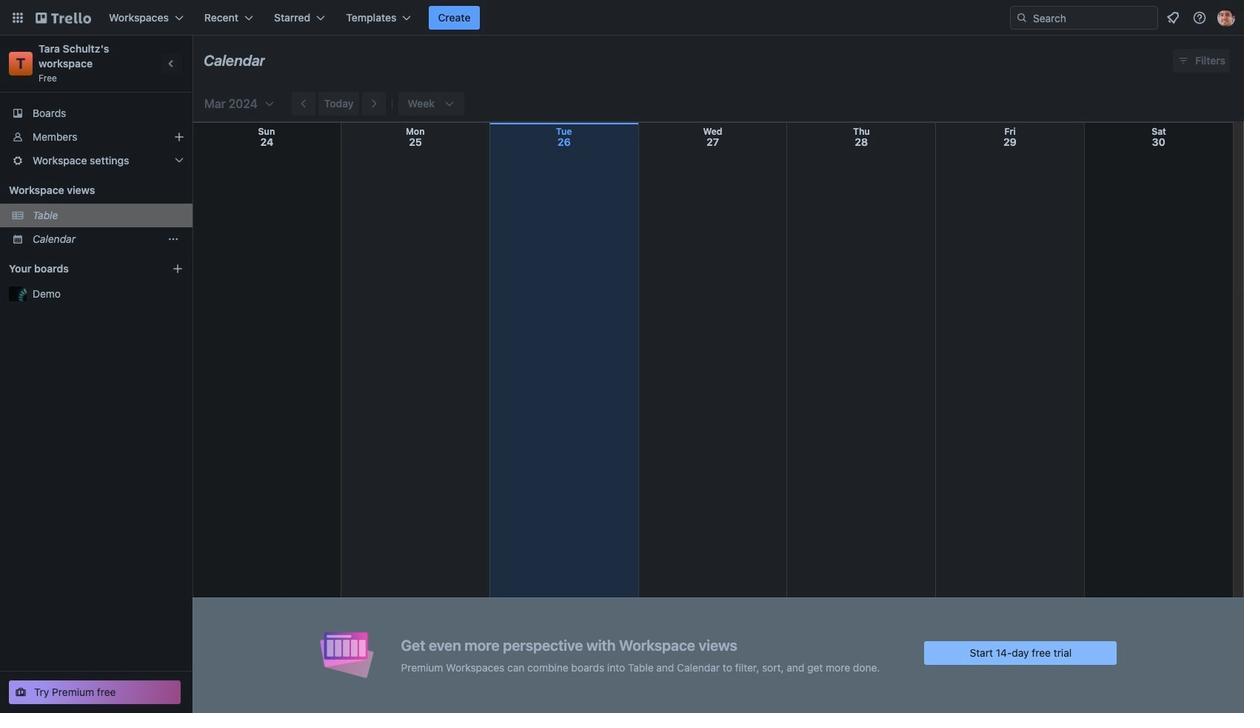 Task type: locate. For each thing, give the bounding box(es) containing it.
None text field
[[204, 47, 265, 75]]

back to home image
[[36, 6, 91, 30]]

open information menu image
[[1192, 10, 1207, 25]]

james peterson (jamespeterson93) image
[[1218, 9, 1235, 27]]

Search field
[[1010, 6, 1158, 30]]

primary element
[[0, 0, 1244, 36]]



Task type: describe. For each thing, give the bounding box(es) containing it.
workspace navigation collapse icon image
[[161, 53, 182, 74]]

your boards with 1 items element
[[9, 260, 150, 278]]

0 notifications image
[[1164, 9, 1182, 27]]

workspace actions menu image
[[167, 233, 179, 245]]

add board image
[[172, 263, 184, 275]]

search image
[[1016, 12, 1028, 24]]



Task type: vqa. For each thing, say whether or not it's contained in the screenshot.
'Add' 'button' related to Design Shifu
no



